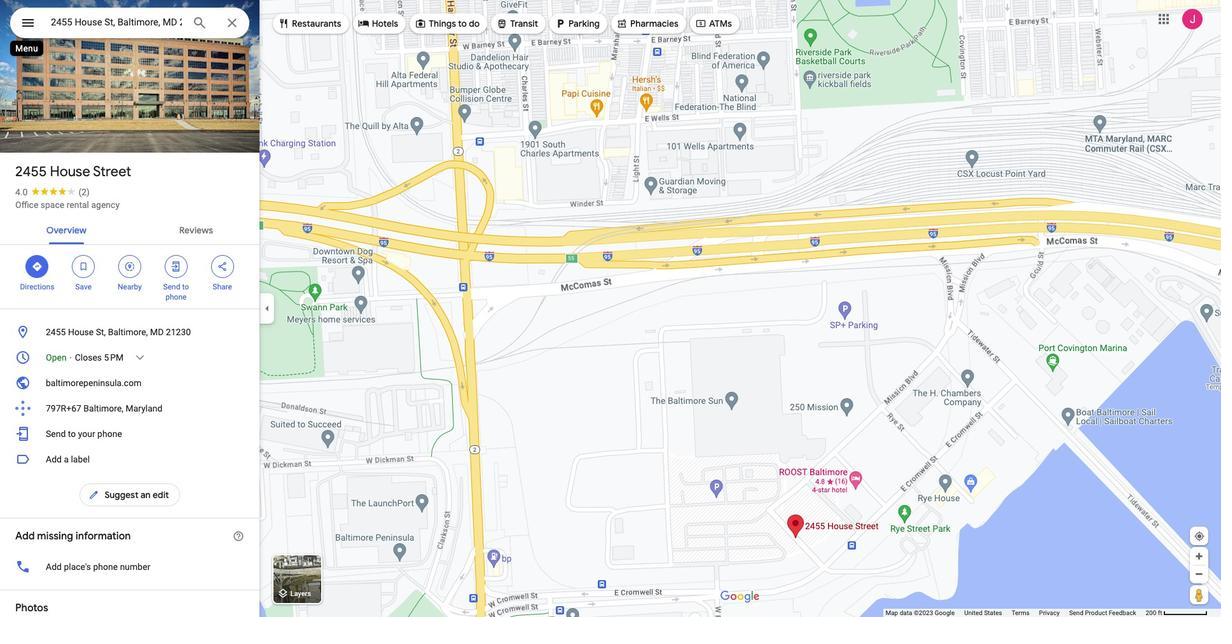 Task type: vqa. For each thing, say whether or not it's contained in the screenshot.
data
yes



Task type: describe. For each thing, give the bounding box(es) containing it.
(2)
[[79, 187, 90, 197]]

edit
[[153, 489, 169, 501]]

send for send to your phone
[[46, 429, 66, 439]]

2455 house st, baltimore, md 21230 button
[[0, 319, 260, 345]]

terms
[[1012, 610, 1030, 616]]

a
[[64, 454, 69, 464]]

send to phone
[[163, 282, 189, 302]]

 hotels
[[358, 17, 398, 31]]

send for send product feedback
[[1070, 610, 1084, 616]]

©2023
[[914, 610, 933, 616]]

 parking
[[555, 17, 600, 31]]


[[217, 260, 228, 274]]

 search field
[[10, 8, 249, 41]]


[[358, 17, 369, 31]]

house for street
[[50, 163, 90, 181]]

tab list inside the google maps element
[[0, 214, 260, 244]]

baltimore, inside button
[[108, 327, 148, 337]]

number
[[120, 562, 150, 572]]

send to your phone
[[46, 429, 122, 439]]

add for add place's phone number
[[46, 562, 62, 572]]

united
[[965, 610, 983, 616]]

share
[[213, 282, 232, 291]]

nearby
[[118, 282, 142, 291]]

restaurants
[[292, 18, 341, 29]]

none field inside 2455 house st, baltimore, md 21230 field
[[51, 15, 182, 30]]

4 photos button
[[10, 121, 77, 143]]


[[616, 17, 628, 31]]

place's
[[64, 562, 91, 572]]

reviews button
[[169, 214, 223, 244]]

zoom out image
[[1195, 569, 1204, 579]]

actions for 2455 house street region
[[0, 245, 260, 309]]

states
[[984, 610, 1003, 616]]


[[695, 17, 707, 31]]

to for send to your phone
[[68, 429, 76, 439]]

maryland
[[126, 403, 163, 414]]

200 ft button
[[1146, 610, 1208, 616]]

2455 House St, Baltimore, MD 21230 field
[[10, 8, 249, 38]]

more info image
[[233, 531, 244, 542]]

privacy button
[[1039, 609, 1060, 617]]

google
[[935, 610, 955, 616]]

st,
[[96, 327, 106, 337]]

add for add a label
[[46, 454, 62, 464]]

open ⋅ closes 5 pm
[[46, 352, 124, 363]]

office
[[15, 200, 38, 210]]

transit
[[510, 18, 538, 29]]

baltimore, inside button
[[84, 403, 123, 414]]

⋅
[[69, 352, 73, 363]]

 atms
[[695, 17, 732, 31]]

things
[[429, 18, 456, 29]]

4 photos
[[32, 126, 72, 138]]

overview button
[[36, 214, 97, 244]]

add a label button
[[0, 447, 260, 472]]

797r+67 baltimore, maryland
[[46, 403, 163, 414]]

map
[[886, 610, 898, 616]]

missing
[[37, 530, 73, 543]]

 things to do
[[415, 17, 480, 31]]

send product feedback button
[[1070, 609, 1137, 617]]

space
[[41, 200, 64, 210]]

5 pm
[[104, 352, 124, 363]]

rental
[[67, 200, 89, 210]]

your
[[78, 429, 95, 439]]

directions
[[20, 282, 54, 291]]

send to your phone button
[[0, 421, 260, 447]]

4.0 stars image
[[28, 187, 79, 195]]

footer inside the google maps element
[[886, 609, 1146, 617]]

200
[[1146, 610, 1157, 616]]


[[124, 260, 136, 274]]

 button
[[10, 8, 46, 41]]

do
[[469, 18, 480, 29]]


[[78, 260, 89, 274]]

2455 house st, baltimore, md 21230
[[46, 327, 191, 337]]


[[555, 17, 566, 31]]

collapse side panel image
[[260, 302, 274, 316]]

baltimorepeninsula.com
[[46, 378, 142, 388]]

send product feedback
[[1070, 610, 1137, 616]]

show street view coverage image
[[1190, 585, 1209, 604]]

add missing information
[[15, 530, 131, 543]]

google maps element
[[0, 0, 1222, 617]]

to inside  things to do
[[458, 18, 467, 29]]

 restaurants
[[278, 17, 341, 31]]

show your location image
[[1194, 531, 1206, 542]]

office space rental agency
[[15, 200, 120, 210]]



Task type: locate. For each thing, give the bounding box(es) containing it.
baltimorepeninsula.com link
[[0, 370, 260, 396]]

 transit
[[496, 17, 538, 31]]

add left place's
[[46, 562, 62, 572]]

ft
[[1158, 610, 1163, 616]]


[[496, 17, 508, 31]]

phone for place's
[[93, 562, 118, 572]]

1 vertical spatial to
[[182, 282, 189, 291]]

reviews
[[179, 225, 213, 236]]

2 horizontal spatial to
[[458, 18, 467, 29]]

feedback
[[1109, 610, 1137, 616]]

add place's phone number button
[[0, 554, 260, 580]]

2455 for 2455 house street
[[15, 163, 47, 181]]

2 vertical spatial phone
[[93, 562, 118, 572]]

2455 up open at bottom
[[46, 327, 66, 337]]

terms button
[[1012, 609, 1030, 617]]

None field
[[51, 15, 182, 30]]

information for 2455 house street region
[[0, 319, 260, 447]]


[[415, 17, 426, 31]]

2455 inside button
[[46, 327, 66, 337]]

tab list containing overview
[[0, 214, 260, 244]]

add for add missing information
[[15, 530, 35, 543]]

save
[[75, 282, 92, 291]]

1 vertical spatial baltimore,
[[84, 403, 123, 414]]

0 vertical spatial house
[[50, 163, 90, 181]]

send for send to phone
[[163, 282, 180, 291]]

0 horizontal spatial to
[[68, 429, 76, 439]]

atms
[[709, 18, 732, 29]]

2455 for 2455 house st, baltimore, md 21230
[[46, 327, 66, 337]]

2455 house street
[[15, 163, 131, 181]]

phone
[[166, 293, 187, 302], [97, 429, 122, 439], [93, 562, 118, 572]]

footer
[[886, 609, 1146, 617]]

4
[[32, 126, 38, 138]]

baltimore,
[[108, 327, 148, 337], [84, 403, 123, 414]]

send inside "button"
[[46, 429, 66, 439]]

send inside send to phone
[[163, 282, 180, 291]]

1 horizontal spatial send
[[163, 282, 180, 291]]

2 horizontal spatial send
[[1070, 610, 1084, 616]]

tab list
[[0, 214, 260, 244]]

privacy
[[1039, 610, 1060, 616]]

add place's phone number
[[46, 562, 150, 572]]

data
[[900, 610, 913, 616]]


[[88, 488, 100, 502]]

parking
[[569, 18, 600, 29]]

photo of 2455 house street image
[[0, 0, 260, 163]]

0 vertical spatial phone
[[166, 293, 187, 302]]

united states button
[[965, 609, 1003, 617]]

overview
[[46, 225, 87, 236]]

to left your
[[68, 429, 76, 439]]

0 vertical spatial send
[[163, 282, 180, 291]]

add a label
[[46, 454, 90, 464]]

information
[[76, 530, 131, 543]]

1 vertical spatial add
[[15, 530, 35, 543]]

send down '797r+67'
[[46, 429, 66, 439]]

to left do
[[458, 18, 467, 29]]

product
[[1085, 610, 1108, 616]]

to
[[458, 18, 467, 29], [182, 282, 189, 291], [68, 429, 76, 439]]

send down 
[[163, 282, 180, 291]]

2455 up 4.0
[[15, 163, 47, 181]]

2 vertical spatial send
[[1070, 610, 1084, 616]]

to for send to phone
[[182, 282, 189, 291]]

hours image
[[15, 350, 31, 365]]

closes
[[75, 352, 102, 363]]


[[278, 17, 289, 31]]

street
[[93, 163, 131, 181]]


[[20, 14, 36, 32]]

2 vertical spatial to
[[68, 429, 76, 439]]

add left a
[[46, 454, 62, 464]]

open
[[46, 352, 67, 363]]

4.0
[[15, 187, 28, 197]]

agency
[[91, 200, 120, 210]]

photos
[[15, 602, 48, 615]]

zoom in image
[[1195, 552, 1204, 561]]

to inside "button"
[[68, 429, 76, 439]]

phone inside button
[[93, 562, 118, 572]]

phone right place's
[[93, 562, 118, 572]]

phone inside send to phone
[[166, 293, 187, 302]]

layers
[[291, 590, 311, 598]]

2455 house street main content
[[0, 0, 260, 617]]

house left st,
[[68, 327, 94, 337]]

baltimore, down baltimorepeninsula.com
[[84, 403, 123, 414]]

1 horizontal spatial to
[[182, 282, 189, 291]]

1 vertical spatial phone
[[97, 429, 122, 439]]

0 vertical spatial baltimore,
[[108, 327, 148, 337]]

 pharmacies
[[616, 17, 679, 31]]

label
[[71, 454, 90, 464]]

an
[[141, 489, 151, 501]]

to left "share"
[[182, 282, 189, 291]]

2 vertical spatial add
[[46, 562, 62, 572]]

phone down 
[[166, 293, 187, 302]]


[[170, 260, 182, 274]]

photos
[[41, 126, 72, 138]]

200 ft
[[1146, 610, 1163, 616]]

office space rental agency button
[[15, 199, 120, 211]]

21230
[[166, 327, 191, 337]]

md
[[150, 327, 164, 337]]

add left the missing
[[15, 530, 35, 543]]

google account: james peterson  
(james.peterson1902@gmail.com) image
[[1183, 9, 1203, 29]]

house
[[50, 163, 90, 181], [68, 327, 94, 337]]

suggest
[[105, 489, 138, 501]]

add
[[46, 454, 62, 464], [15, 530, 35, 543], [46, 562, 62, 572]]

0 vertical spatial add
[[46, 454, 62, 464]]

2 reviews element
[[79, 187, 90, 197]]

phone for to
[[166, 293, 187, 302]]

map data ©2023 google
[[886, 610, 955, 616]]

 suggest an edit
[[88, 488, 169, 502]]

1 vertical spatial house
[[68, 327, 94, 337]]

797r+67 baltimore, maryland button
[[0, 396, 260, 421]]

0 vertical spatial 2455
[[15, 163, 47, 181]]

house for st,
[[68, 327, 94, 337]]

united states
[[965, 610, 1003, 616]]


[[31, 260, 43, 274]]

pharmacies
[[630, 18, 679, 29]]

to inside send to phone
[[182, 282, 189, 291]]

footer containing map data ©2023 google
[[886, 609, 1146, 617]]

1 vertical spatial send
[[46, 429, 66, 439]]

house inside button
[[68, 327, 94, 337]]

0 vertical spatial to
[[458, 18, 467, 29]]

house up (2)
[[50, 163, 90, 181]]

send left product
[[1070, 610, 1084, 616]]

send inside button
[[1070, 610, 1084, 616]]

hotels
[[372, 18, 398, 29]]

phone right your
[[97, 429, 122, 439]]

1 vertical spatial 2455
[[46, 327, 66, 337]]

797r+67
[[46, 403, 81, 414]]

show open hours for the week image
[[134, 352, 146, 363]]

baltimore, right st,
[[108, 327, 148, 337]]

0 horizontal spatial send
[[46, 429, 66, 439]]

phone inside "button"
[[97, 429, 122, 439]]

send
[[163, 282, 180, 291], [46, 429, 66, 439], [1070, 610, 1084, 616]]



